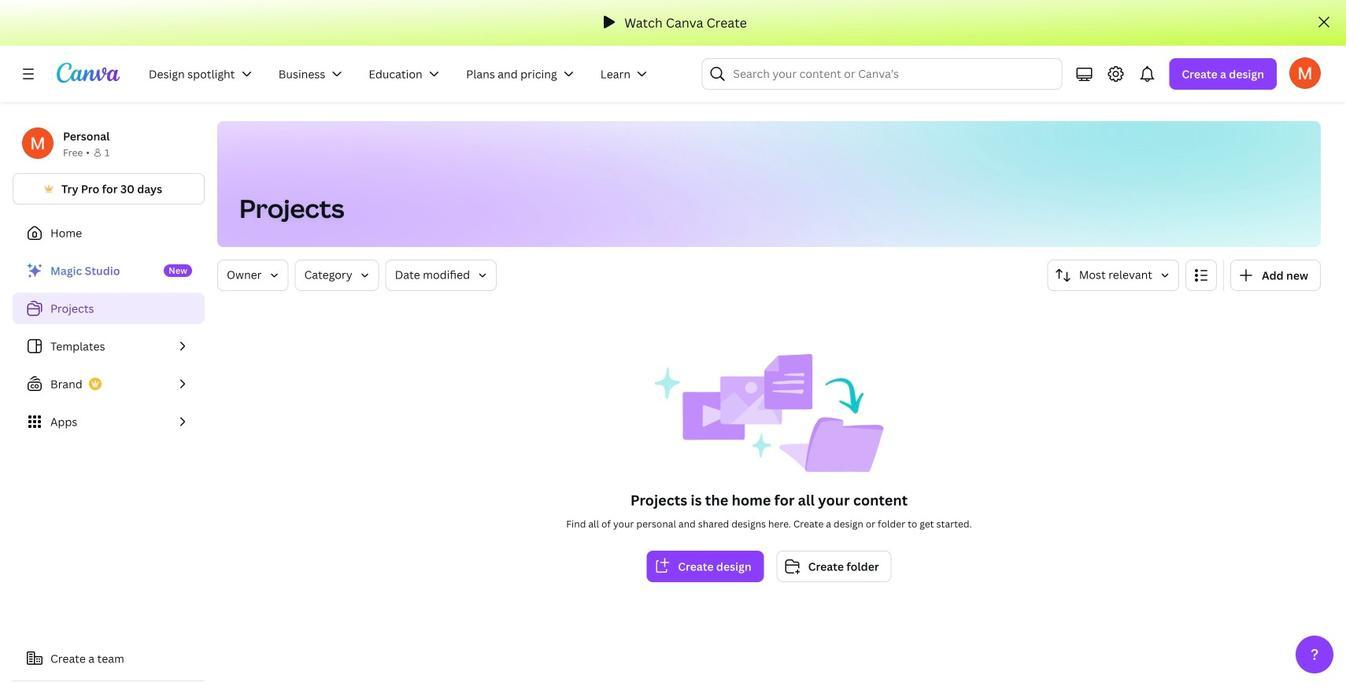 Task type: locate. For each thing, give the bounding box(es) containing it.
list
[[13, 255, 205, 438]]

None search field
[[702, 58, 1062, 90]]

top level navigation element
[[139, 58, 664, 90]]

Category button
[[295, 260, 379, 291]]



Task type: describe. For each thing, give the bounding box(es) containing it.
Search search field
[[733, 59, 1031, 89]]

Date modified button
[[385, 260, 497, 291]]

Owner button
[[217, 260, 288, 291]]

mike garuba image
[[1289, 57, 1321, 89]]



Task type: vqa. For each thing, say whether or not it's contained in the screenshot.
the left Magic
no



